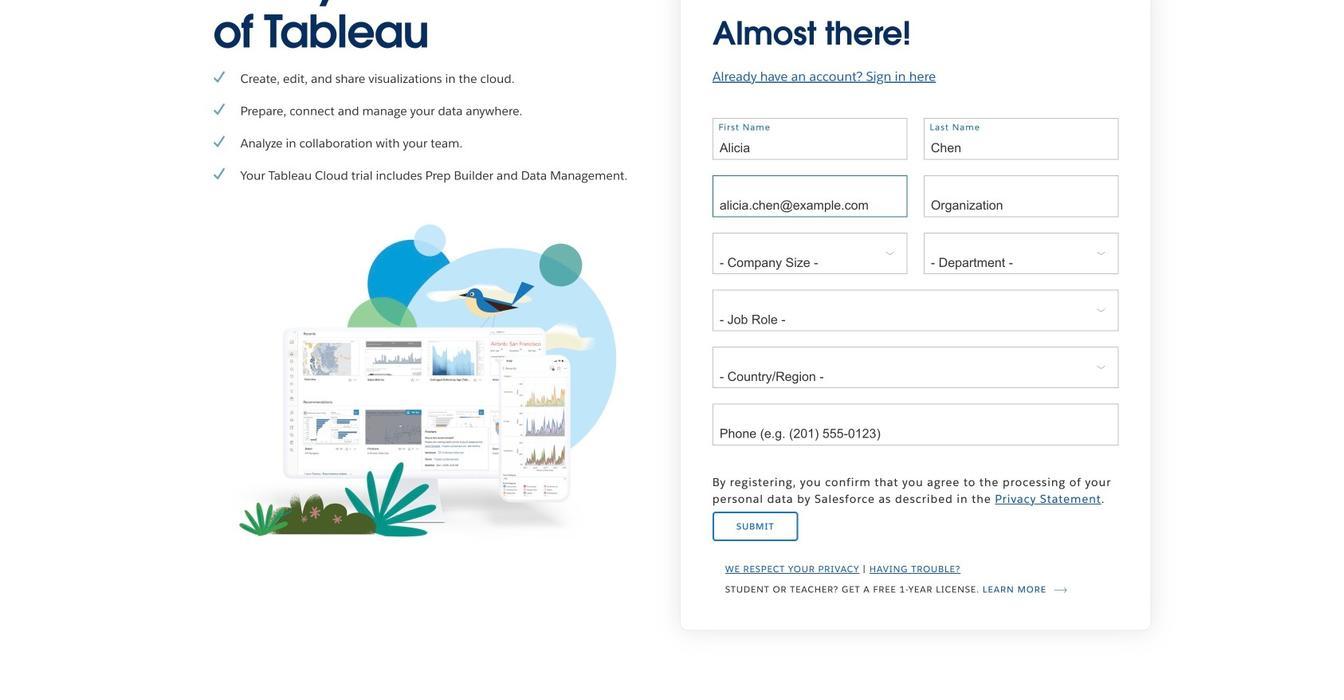 Task type: locate. For each thing, give the bounding box(es) containing it.
First Name text field
[[713, 118, 908, 160]]

None submit
[[713, 512, 799, 542]]

Last Name text field
[[924, 118, 1119, 160]]

Organization text field
[[924, 176, 1119, 217]]

Phone (e.g. (201) 555-0123) telephone field
[[713, 404, 1119, 446]]



Task type: vqa. For each thing, say whether or not it's contained in the screenshot.
First Name text box
yes



Task type: describe. For each thing, give the bounding box(es) containing it.
Business E-mail email field
[[713, 176, 908, 217]]



